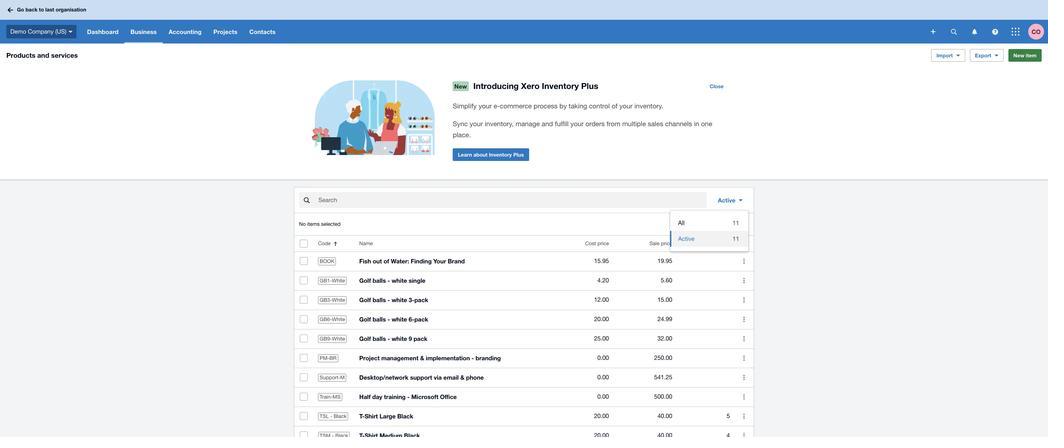 Task type: describe. For each thing, give the bounding box(es) containing it.
actions image for 9
[[737, 331, 753, 347]]

3 actions image from the top
[[737, 351, 753, 367]]

& inside project management & implementation - branding link
[[420, 355, 424, 362]]

sale price button
[[614, 236, 678, 252]]

4.20 link
[[549, 272, 614, 291]]

20.00 for golf balls - white 6-pack
[[595, 316, 609, 323]]

0.00 link for project management & implementation - branding
[[549, 349, 614, 369]]

250.00
[[655, 355, 673, 362]]

541.25
[[655, 375, 673, 381]]

train-ms
[[320, 395, 341, 401]]

gb9-white
[[320, 337, 345, 342]]

inventory for xero
[[542, 81, 579, 91]]

Search search field
[[318, 193, 707, 208]]

sync your inventory, manage and fulfill your orders from multiple sales channels in one place.
[[453, 120, 713, 139]]

balls for golf balls - white single
[[373, 277, 386, 285]]

business
[[131, 28, 157, 35]]

support-m link
[[314, 369, 355, 388]]

balls for golf balls - white 3-pack
[[373, 297, 386, 304]]

your right sync
[[470, 120, 483, 128]]

white for golf balls - white 3-pack
[[332, 298, 345, 304]]

6 actions image from the top
[[737, 428, 753, 438]]

4 actions image from the top
[[737, 390, 753, 405]]

items
[[307, 222, 320, 228]]

plus for introducing xero inventory plus
[[582, 81, 599, 91]]

your
[[434, 258, 446, 265]]

white for single
[[392, 277, 407, 285]]

selected
[[321, 222, 341, 228]]

project management & implementation - branding link
[[355, 349, 549, 369]]

svg image up "export" popup button
[[993, 29, 999, 35]]

one
[[702, 120, 713, 128]]

gb6-
[[320, 317, 332, 323]]

golf for golf balls - white 6-pack
[[360, 316, 371, 323]]

export button
[[971, 49, 1004, 62]]

balls for golf balls - white 9 pack
[[373, 336, 386, 343]]

shirt
[[365, 413, 378, 421]]

- right tsl on the bottom
[[330, 414, 333, 420]]

- down golf balls - white single
[[388, 297, 390, 304]]

9
[[409, 336, 412, 343]]

white for 9
[[392, 336, 407, 343]]

large
[[380, 413, 396, 421]]

svg image inside go back to last organisation link
[[8, 7, 13, 12]]

11 for active
[[733, 236, 740, 243]]

0.00 link for half day training - microsoft office
[[549, 388, 614, 407]]

xero
[[521, 81, 540, 91]]

code button
[[314, 236, 355, 252]]

no
[[299, 222, 306, 228]]

5.60 link
[[614, 272, 678, 291]]

inventory,
[[485, 120, 514, 128]]

2 actions image from the top
[[737, 312, 753, 328]]

pack for golf balls - white 3-pack
[[415, 297, 429, 304]]

support-
[[320, 375, 341, 381]]

25.00 link
[[549, 330, 614, 349]]

500.00
[[655, 394, 673, 401]]

pack for golf balls - white 9 pack
[[414, 336, 428, 343]]

go
[[17, 6, 24, 13]]

40.00 link
[[614, 407, 678, 427]]

golf balls - white 6-pack link
[[355, 310, 549, 330]]

15.00
[[658, 297, 673, 304]]

desktop/network
[[360, 375, 409, 382]]

new for new
[[455, 83, 467, 90]]

19.95 link
[[614, 252, 678, 272]]

to
[[39, 6, 44, 13]]

cost price button
[[549, 236, 614, 252]]

banner containing co
[[0, 0, 1049, 44]]

sale price
[[650, 241, 673, 247]]

0 horizontal spatial of
[[384, 258, 389, 265]]

products and services
[[6, 51, 78, 59]]

gb3-white
[[320, 298, 345, 304]]

svg image inside "demo company (us)" popup button
[[68, 31, 72, 33]]

accounting
[[169, 28, 202, 35]]

tsl - black
[[320, 414, 347, 420]]

accounting button
[[163, 20, 208, 44]]

t-shirt large black link
[[355, 407, 549, 427]]

0.00 for project management & implementation - branding
[[598, 355, 609, 362]]

active inside list box
[[679, 236, 695, 243]]

services
[[51, 51, 78, 59]]

gb1-
[[320, 278, 332, 284]]

- up golf balls - white 9 pack
[[388, 316, 390, 323]]

500.00 link
[[614, 388, 678, 407]]

1 horizontal spatial svg image
[[951, 29, 957, 35]]

branding
[[476, 355, 501, 362]]

office
[[440, 394, 457, 401]]

co
[[1032, 28, 1041, 35]]

half day training - microsoft office
[[360, 394, 457, 401]]

balls for golf balls - white 6-pack
[[373, 316, 386, 323]]

by
[[560, 102, 567, 110]]

& inside desktop/network support via email & phone link
[[461, 375, 465, 382]]

19.95
[[658, 258, 673, 265]]

learn
[[458, 152, 472, 158]]

support
[[410, 375, 432, 382]]

commerce
[[500, 102, 532, 110]]

gb9-white link
[[314, 330, 355, 349]]

microsoft
[[412, 394, 439, 401]]

br
[[330, 356, 337, 362]]

multiple
[[623, 120, 646, 128]]

all
[[679, 220, 685, 227]]

process
[[534, 102, 558, 110]]

pm-br link
[[314, 349, 355, 369]]

gb9-
[[320, 337, 332, 342]]

golf for golf balls - white 9 pack
[[360, 336, 371, 343]]

32.00
[[658, 336, 673, 342]]

name
[[360, 241, 373, 247]]

12.00
[[595, 297, 609, 304]]

water:
[[391, 258, 409, 265]]

golf balls - white single
[[360, 277, 426, 285]]

dashboard link
[[81, 20, 125, 44]]

introducing xero inventory plus image
[[295, 80, 453, 167]]

actions image for &
[[737, 370, 753, 386]]

gb6-white
[[320, 317, 345, 323]]

0 vertical spatial and
[[37, 51, 49, 59]]

gb3-
[[320, 298, 332, 304]]

- right training
[[408, 394, 410, 401]]

in
[[694, 120, 700, 128]]

list box containing all
[[671, 211, 749, 252]]

- down golf balls - white 6-pack
[[388, 336, 390, 343]]

business button
[[125, 20, 163, 44]]

fulfill
[[555, 120, 569, 128]]

list of items with cost price, sale price and quantity element
[[295, 236, 754, 438]]

pack for golf balls - white 6-pack
[[415, 316, 429, 323]]

active button
[[712, 193, 750, 208]]

price for sale price
[[661, 241, 673, 247]]

from
[[607, 120, 621, 128]]

1 actions image from the top
[[737, 254, 753, 270]]

gb6-white link
[[314, 310, 355, 330]]

32.00 link
[[614, 330, 678, 349]]

import button
[[932, 49, 966, 62]]



Task type: vqa. For each thing, say whether or not it's contained in the screenshot.
Sale price button
yes



Task type: locate. For each thing, give the bounding box(es) containing it.
0 horizontal spatial &
[[420, 355, 424, 362]]

white up gb6-white link
[[332, 298, 345, 304]]

1 vertical spatial 11
[[733, 236, 740, 243]]

1 golf from the top
[[360, 277, 371, 285]]

20.00 for t-shirt large black
[[595, 413, 609, 420]]

simplify
[[453, 102, 477, 110]]

train-ms link
[[314, 388, 355, 407]]

1 horizontal spatial &
[[461, 375, 465, 382]]

golf up project
[[360, 336, 371, 343]]

support-m
[[320, 375, 345, 381]]

0 horizontal spatial inventory
[[489, 152, 512, 158]]

11 for all
[[733, 220, 740, 227]]

white for golf balls - white single
[[332, 278, 345, 284]]

svg image
[[951, 29, 957, 35], [931, 29, 936, 34]]

3-
[[409, 297, 415, 304]]

list box
[[671, 211, 749, 252]]

24.99
[[658, 316, 673, 323]]

1 price from the left
[[598, 241, 609, 247]]

0.00 for desktop/network support via email & phone
[[598, 375, 609, 381]]

actions image
[[737, 254, 753, 270], [737, 312, 753, 328], [737, 351, 753, 367], [737, 390, 753, 405]]

2 actions image from the top
[[737, 293, 753, 308]]

1 vertical spatial 20.00
[[595, 413, 609, 420]]

products
[[6, 51, 35, 59]]

1 vertical spatial active
[[679, 236, 695, 243]]

0 vertical spatial 20.00 link
[[549, 310, 614, 330]]

0 vertical spatial new
[[1014, 52, 1025, 59]]

golf
[[360, 277, 371, 285], [360, 297, 371, 304], [360, 316, 371, 323], [360, 336, 371, 343]]

pack
[[415, 297, 429, 304], [415, 316, 429, 323], [414, 336, 428, 343]]

1 vertical spatial and
[[542, 120, 553, 128]]

demo company (us) button
[[0, 20, 81, 44]]

inventory inside button
[[489, 152, 512, 158]]

golf inside the golf balls - white 3-pack link
[[360, 297, 371, 304]]

1 vertical spatial 0.00
[[598, 375, 609, 381]]

15.95 link
[[549, 252, 614, 272]]

actions image for single
[[737, 273, 753, 289]]

gb3-white link
[[314, 291, 355, 310]]

balls
[[373, 277, 386, 285], [373, 297, 386, 304], [373, 316, 386, 323], [373, 336, 386, 343]]

1 horizontal spatial price
[[661, 241, 673, 247]]

actions image for 3-
[[737, 293, 753, 308]]

5
[[727, 413, 730, 420]]

your right fulfill
[[571, 120, 584, 128]]

1 vertical spatial pack
[[415, 316, 429, 323]]

your up 'multiple'
[[620, 102, 633, 110]]

fish out of water: finding your brand link
[[355, 252, 549, 272]]

1 horizontal spatial active
[[718, 197, 736, 204]]

3 actions image from the top
[[737, 331, 753, 347]]

no items selected
[[299, 222, 341, 228]]

1 11 from the top
[[733, 220, 740, 227]]

cost price
[[586, 241, 609, 247]]

projects
[[214, 28, 238, 35]]

20.00 link for golf balls - white 6-pack
[[549, 310, 614, 330]]

contacts
[[250, 28, 276, 35]]

2 price from the left
[[661, 241, 673, 247]]

management
[[382, 355, 419, 362]]

0 horizontal spatial svg image
[[931, 29, 936, 34]]

new up simplify at the left top of the page
[[455, 83, 467, 90]]

fish
[[360, 258, 371, 265]]

2 white from the top
[[392, 297, 407, 304]]

svg image left go at the left top of page
[[8, 7, 13, 12]]

and left the "services"
[[37, 51, 49, 59]]

balls up golf balls - white 9 pack
[[373, 316, 386, 323]]

golf down fish
[[360, 277, 371, 285]]

white left 6-
[[392, 316, 407, 323]]

training
[[384, 394, 406, 401]]

of right out
[[384, 258, 389, 265]]

- left "branding"
[[472, 355, 474, 362]]

1 horizontal spatial plus
[[582, 81, 599, 91]]

3 white from the top
[[332, 317, 345, 323]]

simplify your e-commerce process by taking control of your inventory.
[[453, 102, 664, 110]]

pm-
[[320, 356, 330, 362]]

company
[[28, 28, 54, 35]]

tsl
[[320, 414, 329, 420]]

&
[[420, 355, 424, 362], [461, 375, 465, 382]]

ms
[[333, 395, 341, 401]]

balls down out
[[373, 277, 386, 285]]

and left fulfill
[[542, 120, 553, 128]]

3 white from the top
[[392, 316, 407, 323]]

0 horizontal spatial new
[[455, 83, 467, 90]]

0.00 for half day training - microsoft office
[[598, 394, 609, 401]]

541.25 link
[[614, 369, 678, 388]]

3 balls from the top
[[373, 316, 386, 323]]

and inside the sync your inventory, manage and fulfill your orders from multiple sales channels in one place.
[[542, 120, 553, 128]]

contacts button
[[244, 20, 282, 44]]

sale
[[650, 241, 660, 247]]

2 white from the top
[[332, 298, 345, 304]]

1 horizontal spatial and
[[542, 120, 553, 128]]

golf right gb3-white link
[[360, 297, 371, 304]]

1 horizontal spatial black
[[398, 413, 414, 421]]

price right cost
[[598, 241, 609, 247]]

inventory right about
[[489, 152, 512, 158]]

11 down the active popup button
[[733, 220, 740, 227]]

2 11 from the top
[[733, 236, 740, 243]]

your left e- at the left top of page
[[479, 102, 492, 110]]

implementation
[[426, 355, 470, 362]]

0 vertical spatial active
[[718, 197, 736, 204]]

0 vertical spatial pack
[[415, 297, 429, 304]]

0 horizontal spatial price
[[598, 241, 609, 247]]

via
[[434, 375, 442, 382]]

new for new item
[[1014, 52, 1025, 59]]

20.00 link for t-shirt large black
[[549, 407, 614, 427]]

balls down golf balls - white single
[[373, 297, 386, 304]]

t-shirt large black
[[360, 413, 414, 421]]

2 vertical spatial pack
[[414, 336, 428, 343]]

plus inside button
[[514, 152, 524, 158]]

plus down manage
[[514, 152, 524, 158]]

black right tsl on the bottom
[[334, 414, 347, 420]]

0 horizontal spatial plus
[[514, 152, 524, 158]]

manage
[[516, 120, 540, 128]]

1 horizontal spatial inventory
[[542, 81, 579, 91]]

golf right gb6-white link
[[360, 316, 371, 323]]

1 white from the top
[[392, 277, 407, 285]]

inventory for about
[[489, 152, 512, 158]]

4 white from the top
[[392, 336, 407, 343]]

single
[[409, 277, 426, 285]]

svg image up the export
[[973, 29, 978, 35]]

pack right 9
[[414, 336, 428, 343]]

white for golf balls - white 9 pack
[[332, 337, 345, 342]]

white down gb3-white link
[[332, 317, 345, 323]]

5 actions image from the top
[[737, 409, 753, 425]]

close
[[710, 83, 724, 90]]

channels
[[666, 120, 693, 128]]

1 white from the top
[[332, 278, 345, 284]]

half day training - microsoft office link
[[355, 388, 549, 407]]

banner
[[0, 0, 1049, 44]]

golf balls - white 3-pack link
[[355, 291, 549, 310]]

sync
[[453, 120, 468, 128]]

demo
[[10, 28, 26, 35]]

control
[[589, 102, 610, 110]]

active down the all on the right
[[679, 236, 695, 243]]

plus for learn about inventory plus
[[514, 152, 524, 158]]

new inside button
[[1014, 52, 1025, 59]]

4 balls from the top
[[373, 336, 386, 343]]

2 golf from the top
[[360, 297, 371, 304]]

0 vertical spatial &
[[420, 355, 424, 362]]

taking
[[569, 102, 587, 110]]

0 horizontal spatial and
[[37, 51, 49, 59]]

m
[[341, 375, 345, 381]]

0 vertical spatial of
[[612, 102, 618, 110]]

- up golf balls - white 3-pack
[[388, 277, 390, 285]]

1 0.00 link from the top
[[549, 349, 614, 369]]

import
[[937, 52, 954, 59]]

about
[[474, 152, 488, 158]]

gb1-white link
[[314, 272, 355, 291]]

1 vertical spatial of
[[384, 258, 389, 265]]

svg image
[[8, 7, 13, 12], [1012, 28, 1020, 36], [973, 29, 978, 35], [993, 29, 999, 35], [68, 31, 72, 33]]

2 0.00 link from the top
[[549, 369, 614, 388]]

inventory.
[[635, 102, 664, 110]]

1 20.00 link from the top
[[549, 310, 614, 330]]

black right large
[[398, 413, 414, 421]]

white left single
[[392, 277, 407, 285]]

2 balls from the top
[[373, 297, 386, 304]]

golf balls - white 9 pack link
[[355, 330, 549, 349]]

1 vertical spatial new
[[455, 83, 467, 90]]

0 vertical spatial inventory
[[542, 81, 579, 91]]

price right sale
[[661, 241, 673, 247]]

1 vertical spatial inventory
[[489, 152, 512, 158]]

white down book link
[[332, 278, 345, 284]]

book link
[[314, 252, 355, 272]]

12.00 link
[[549, 291, 614, 310]]

actions image
[[737, 273, 753, 289], [737, 293, 753, 308], [737, 331, 753, 347], [737, 370, 753, 386], [737, 409, 753, 425], [737, 428, 753, 438]]

1 actions image from the top
[[737, 273, 753, 289]]

2 0.00 from the top
[[598, 375, 609, 381]]

1 vertical spatial &
[[461, 375, 465, 382]]

pack down single
[[415, 297, 429, 304]]

svg image left co
[[1012, 28, 1020, 36]]

golf inside golf balls - white 6-pack link
[[360, 316, 371, 323]]

golf for golf balls - white 3-pack
[[360, 297, 371, 304]]

price
[[598, 241, 609, 247], [661, 241, 673, 247]]

4 golf from the top
[[360, 336, 371, 343]]

20.00 link
[[549, 310, 614, 330], [549, 407, 614, 427]]

2 20.00 from the top
[[595, 413, 609, 420]]

sales
[[648, 120, 664, 128]]

plus up control
[[582, 81, 599, 91]]

orders
[[586, 120, 605, 128]]

1 horizontal spatial new
[[1014, 52, 1025, 59]]

0.00 link
[[549, 349, 614, 369], [549, 369, 614, 388], [549, 388, 614, 407]]

3 0.00 link from the top
[[549, 388, 614, 407]]

3 golf from the top
[[360, 316, 371, 323]]

brand
[[448, 258, 465, 265]]

24.99 link
[[614, 310, 678, 330]]

11 down archive button
[[733, 236, 740, 243]]

svg image right the (us)
[[68, 31, 72, 33]]

golf for golf balls - white single
[[360, 277, 371, 285]]

1 horizontal spatial of
[[612, 102, 618, 110]]

pack down '3-' at the left bottom
[[415, 316, 429, 323]]

desktop/network support via email & phone link
[[355, 369, 549, 388]]

cost
[[586, 241, 597, 247]]

of right control
[[612, 102, 618, 110]]

white down gb6-white link
[[332, 337, 345, 342]]

0 vertical spatial 0.00
[[598, 355, 609, 362]]

white left '3-' at the left bottom
[[392, 297, 407, 304]]

place.
[[453, 131, 471, 139]]

1 balls from the top
[[373, 277, 386, 285]]

20.00
[[595, 316, 609, 323], [595, 413, 609, 420]]

active up archive button
[[718, 197, 736, 204]]

phone
[[466, 375, 484, 382]]

dashboard
[[87, 28, 119, 35]]

2 vertical spatial 0.00
[[598, 394, 609, 401]]

half
[[360, 394, 371, 401]]

last
[[45, 6, 54, 13]]

& up desktop/network support via email & phone
[[420, 355, 424, 362]]

white for 3-
[[392, 297, 407, 304]]

1 0.00 from the top
[[598, 355, 609, 362]]

(us)
[[55, 28, 66, 35]]

white for golf balls - white 6-pack
[[332, 317, 345, 323]]

0.00 link for desktop/network support via email & phone
[[549, 369, 614, 388]]

and
[[37, 51, 49, 59], [542, 120, 553, 128]]

1 20.00 from the top
[[595, 316, 609, 323]]

inventory up simplify your e-commerce process by taking control of your inventory.
[[542, 81, 579, 91]]

golf balls - white 3-pack
[[360, 297, 429, 304]]

pm-br
[[320, 356, 337, 362]]

4 white from the top
[[332, 337, 345, 342]]

price for cost price
[[598, 241, 609, 247]]

0 vertical spatial 11
[[733, 220, 740, 227]]

0 vertical spatial 20.00
[[595, 316, 609, 323]]

white left 9
[[392, 336, 407, 343]]

0 horizontal spatial black
[[334, 414, 347, 420]]

golf inside the golf balls - white single link
[[360, 277, 371, 285]]

golf balls - white 6-pack
[[360, 316, 429, 323]]

active inside popup button
[[718, 197, 736, 204]]

balls up project
[[373, 336, 386, 343]]

new left item
[[1014, 52, 1025, 59]]

4 actions image from the top
[[737, 370, 753, 386]]

1 vertical spatial plus
[[514, 152, 524, 158]]

name button
[[355, 236, 549, 252]]

t-
[[360, 413, 365, 421]]

1 vertical spatial 20.00 link
[[549, 407, 614, 427]]

white for 6-
[[392, 316, 407, 323]]

2 20.00 link from the top
[[549, 407, 614, 427]]

new item
[[1014, 52, 1037, 59]]

0 horizontal spatial active
[[679, 236, 695, 243]]

0 vertical spatial plus
[[582, 81, 599, 91]]

active
[[718, 197, 736, 204], [679, 236, 695, 243]]

& right email
[[461, 375, 465, 382]]

3 0.00 from the top
[[598, 394, 609, 401]]

golf inside "golf balls - white 9 pack" link
[[360, 336, 371, 343]]



